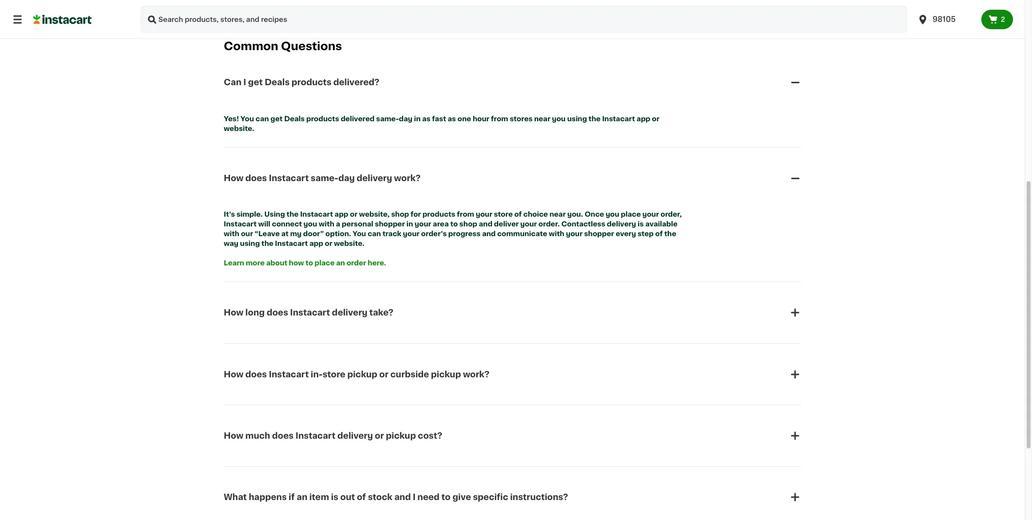 Task type: locate. For each thing, give the bounding box(es) containing it.
out
[[340, 494, 355, 502]]

many
[[451, 5, 467, 10], [601, 5, 617, 10], [676, 5, 692, 10], [751, 5, 767, 10]]

option.
[[326, 231, 351, 238]]

your
[[476, 211, 492, 218], [643, 211, 659, 218], [415, 221, 431, 228], [520, 221, 537, 228], [403, 231, 420, 238], [566, 231, 583, 238]]

0 horizontal spatial work?
[[394, 174, 421, 182]]

is up the step
[[638, 221, 644, 228]]

1 horizontal spatial from
[[491, 116, 508, 122]]

can inside yes! you can get deals products delivered same-day in as fast as one hour from stores near you using the instacart app or website.
[[256, 116, 269, 122]]

to right area
[[450, 221, 458, 228]]

communicate
[[497, 231, 547, 238]]

near
[[534, 116, 551, 122], [550, 211, 566, 218]]

day left fast
[[399, 116, 412, 122]]

how for how does instacart in-store pickup or curbside pickup work?
[[224, 371, 244, 379]]

2 many from the left
[[601, 5, 617, 10]]

delivery inside it's simple. using the instacart app or website, shop for products from your store of choice near you. once you place your order, instacart will connect you with a personal shopper in your area to shop and deliver your order. contactless delivery is available with our "leave at my door" option. you can track your order's progress and communicate with your shopper every step of the way using the instacart app or website.
[[607, 221, 636, 228]]

it's
[[224, 211, 235, 218]]

day up a
[[338, 174, 355, 182]]

much
[[245, 433, 270, 440]]

website.
[[224, 125, 254, 132], [334, 241, 365, 247]]

day inside dropdown button
[[338, 174, 355, 182]]

2 vertical spatial products
[[423, 211, 455, 218]]

0 vertical spatial shopper
[[375, 221, 405, 228]]

0 horizontal spatial get
[[248, 79, 263, 86]]

you
[[552, 116, 566, 122], [606, 211, 619, 218], [304, 221, 317, 228]]

0 vertical spatial store
[[494, 211, 513, 218]]

the inside yes! you can get deals products delivered same-day in as fast as one hour from stores near you using the instacart app or website.
[[589, 116, 601, 122]]

more
[[246, 260, 265, 267]]

0 vertical spatial near
[[534, 116, 551, 122]]

0 vertical spatial is
[[638, 221, 644, 228]]

way
[[224, 241, 238, 247]]

1 vertical spatial near
[[550, 211, 566, 218]]

products
[[292, 79, 332, 86], [306, 116, 339, 122], [423, 211, 455, 218]]

deals down can i get deals products delivered?
[[284, 116, 305, 122]]

products inside yes! you can get deals products delivered same-day in as fast as one hour from stores near you using the instacart app or website.
[[306, 116, 339, 122]]

1 vertical spatial from
[[457, 211, 474, 218]]

1 horizontal spatial an
[[336, 260, 345, 267]]

2 vertical spatial of
[[357, 494, 366, 502]]

how long does instacart delivery take? button
[[224, 296, 801, 331]]

1 horizontal spatial day
[[399, 116, 412, 122]]

as left one
[[448, 116, 456, 122]]

0 horizontal spatial can
[[256, 116, 269, 122]]

1 vertical spatial can
[[368, 231, 381, 238]]

get right can
[[248, 79, 263, 86]]

an right if at the bottom of the page
[[297, 494, 307, 502]]

0 vertical spatial you
[[241, 116, 254, 122]]

same- up a
[[311, 174, 338, 182]]

0 vertical spatial an
[[336, 260, 345, 267]]

0 horizontal spatial place
[[315, 260, 335, 267]]

how does instacart same-day delivery work? button
[[224, 161, 801, 196]]

what
[[224, 494, 247, 502]]

shop left for
[[391, 211, 409, 218]]

0 vertical spatial you
[[552, 116, 566, 122]]

does
[[245, 174, 267, 182], [267, 309, 288, 317], [245, 371, 267, 379], [272, 433, 294, 440]]

shopper down contactless
[[584, 231, 614, 238]]

your up available
[[643, 211, 659, 218]]

1 horizontal spatial as
[[448, 116, 456, 122]]

0 horizontal spatial website.
[[224, 125, 254, 132]]

pickup left cost?
[[386, 433, 416, 440]]

1 vertical spatial work?
[[463, 371, 490, 379]]

3 many from the left
[[676, 5, 692, 10]]

an left the order
[[336, 260, 345, 267]]

pickup right in-
[[347, 371, 377, 379]]

1 horizontal spatial you
[[353, 231, 366, 238]]

can right yes!
[[256, 116, 269, 122]]

1 vertical spatial shopper
[[584, 231, 614, 238]]

1 horizontal spatial of
[[514, 211, 522, 218]]

you right the once
[[606, 211, 619, 218]]

1 horizontal spatial can
[[368, 231, 381, 238]]

stock inside dropdown button
[[368, 494, 393, 502]]

to
[[450, 221, 458, 228], [306, 260, 313, 267], [442, 494, 451, 502]]

1 vertical spatial store
[[323, 371, 345, 379]]

from up progress
[[457, 211, 474, 218]]

2 vertical spatial you
[[304, 221, 317, 228]]

from right hour
[[491, 116, 508, 122]]

questions
[[281, 41, 342, 52]]

Search field
[[140, 6, 907, 33]]

1 vertical spatial i
[[413, 494, 416, 502]]

you
[[241, 116, 254, 122], [353, 231, 366, 238]]

to inside what happens if an item is out of stock and i need to give specific instructions? dropdown button
[[442, 494, 451, 502]]

many in stock link
[[441, 0, 509, 12], [592, 0, 659, 12], [667, 0, 734, 12], [742, 0, 809, 12]]

place right the how
[[315, 260, 335, 267]]

1 horizontal spatial shopper
[[584, 231, 614, 238]]

from
[[491, 116, 508, 122], [457, 211, 474, 218]]

0 horizontal spatial using
[[240, 241, 260, 247]]

website. down option.
[[334, 241, 365, 247]]

1 vertical spatial place
[[315, 260, 335, 267]]

our
[[241, 231, 253, 238]]

1 horizontal spatial using
[[567, 116, 587, 122]]

1 many from the left
[[451, 5, 467, 10]]

0 horizontal spatial shop
[[391, 211, 409, 218]]

you right yes!
[[241, 116, 254, 122]]

1 horizontal spatial same-
[[376, 116, 399, 122]]

as
[[422, 116, 431, 122], [448, 116, 456, 122]]

day inside yes! you can get deals products delivered same-day in as fast as one hour from stores near you using the instacart app or website.
[[399, 116, 412, 122]]

2 vertical spatial app
[[310, 241, 323, 247]]

get
[[248, 79, 263, 86], [271, 116, 283, 122]]

0 vertical spatial products
[[292, 79, 332, 86]]

1 vertical spatial get
[[271, 116, 283, 122]]

0 horizontal spatial i
[[243, 79, 246, 86]]

1 vertical spatial you
[[353, 231, 366, 238]]

or
[[652, 116, 660, 122], [350, 211, 358, 218], [325, 241, 332, 247], [379, 371, 389, 379], [375, 433, 384, 440]]

to right the how
[[306, 260, 313, 267]]

as left fast
[[422, 116, 431, 122]]

0 horizontal spatial as
[[422, 116, 431, 122]]

can
[[256, 116, 269, 122], [368, 231, 381, 238]]

4 many in stock from the left
[[751, 5, 790, 10]]

0 horizontal spatial pickup
[[347, 371, 377, 379]]

1 vertical spatial same-
[[311, 174, 338, 182]]

3 many in stock link from the left
[[667, 0, 734, 12]]

shop up progress
[[460, 221, 477, 228]]

2 horizontal spatial pickup
[[431, 371, 461, 379]]

products up area
[[423, 211, 455, 218]]

shop
[[391, 211, 409, 218], [460, 221, 477, 228]]

of
[[514, 211, 522, 218], [655, 231, 663, 238], [357, 494, 366, 502]]

many in stock
[[451, 5, 490, 10], [601, 5, 640, 10], [676, 5, 715, 10], [751, 5, 790, 10]]

in inside yes! you can get deals products delivered same-day in as fast as one hour from stores near you using the instacart app or website.
[[414, 116, 421, 122]]

0 vertical spatial from
[[491, 116, 508, 122]]

None search field
[[140, 6, 907, 33]]

0 horizontal spatial app
[[310, 241, 323, 247]]

available
[[646, 221, 678, 228]]

i
[[243, 79, 246, 86], [413, 494, 416, 502]]

and left deliver
[[479, 221, 493, 228]]

you right the stores
[[552, 116, 566, 122]]

0 vertical spatial to
[[450, 221, 458, 228]]

0 horizontal spatial of
[[357, 494, 366, 502]]

2 how from the top
[[224, 309, 244, 317]]

with down order.
[[549, 231, 565, 238]]

my
[[290, 231, 302, 238]]

1 horizontal spatial website.
[[334, 241, 365, 247]]

shopper up track
[[375, 221, 405, 228]]

using
[[567, 116, 587, 122], [240, 241, 260, 247]]

0 vertical spatial place
[[621, 211, 641, 218]]

1 horizontal spatial you
[[552, 116, 566, 122]]

0 vertical spatial deals
[[265, 79, 290, 86]]

shopper
[[375, 221, 405, 228], [584, 231, 614, 238]]

products inside dropdown button
[[292, 79, 332, 86]]

happens
[[249, 494, 287, 502]]

near up order.
[[550, 211, 566, 218]]

1 vertical spatial app
[[335, 211, 348, 218]]

with
[[319, 221, 334, 228], [224, 231, 239, 238], [549, 231, 565, 238]]

with up way
[[224, 231, 239, 238]]

you up door"
[[304, 221, 317, 228]]

can i get deals products delivered?
[[224, 79, 380, 86]]

does inside the 'how does instacart same-day delivery work?' dropdown button
[[245, 174, 267, 182]]

0 horizontal spatial store
[[323, 371, 345, 379]]

1 vertical spatial using
[[240, 241, 260, 247]]

for
[[411, 211, 421, 218]]

an inside dropdown button
[[297, 494, 307, 502]]

at
[[281, 231, 289, 238]]

1 horizontal spatial is
[[638, 221, 644, 228]]

0 vertical spatial shop
[[391, 211, 409, 218]]

i right can
[[243, 79, 246, 86]]

how long does instacart delivery take?
[[224, 309, 394, 317]]

near right the stores
[[534, 116, 551, 122]]

place up every
[[621, 211, 641, 218]]

near inside it's simple. using the instacart app or website, shop for products from your store of choice near you. once you place your order, instacart will connect you with a personal shopper in your area to shop and deliver your order. contactless delivery is available with our "leave at my door" option. you can track your order's progress and communicate with your shopper every step of the way using the instacart app or website.
[[550, 211, 566, 218]]

1 as from the left
[[422, 116, 431, 122]]

4 many from the left
[[751, 5, 767, 10]]

website. down yes!
[[224, 125, 254, 132]]

0 horizontal spatial is
[[331, 494, 338, 502]]

delivery
[[357, 174, 392, 182], [607, 221, 636, 228], [332, 309, 368, 317], [337, 433, 373, 440]]

1 vertical spatial of
[[655, 231, 663, 238]]

to inside it's simple. using the instacart app or website, shop for products from your store of choice near you. once you place your order, instacart will connect you with a personal shopper in your area to shop and deliver your order. contactless delivery is available with our "leave at my door" option. you can track your order's progress and communicate with your shopper every step of the way using the instacart app or website.
[[450, 221, 458, 228]]

1 horizontal spatial place
[[621, 211, 641, 218]]

0 horizontal spatial from
[[457, 211, 474, 218]]

you down personal
[[353, 231, 366, 238]]

take?
[[369, 309, 394, 317]]

your up communicate
[[520, 221, 537, 228]]

same- right delivered
[[376, 116, 399, 122]]

and
[[479, 221, 493, 228], [482, 231, 496, 238], [394, 494, 411, 502]]

2 vertical spatial to
[[442, 494, 451, 502]]

pickup right curbside
[[431, 371, 461, 379]]

same- inside yes! you can get deals products delivered same-day in as fast as one hour from stores near you using the instacart app or website.
[[376, 116, 399, 122]]

day
[[399, 116, 412, 122], [338, 174, 355, 182]]

3 how from the top
[[224, 371, 244, 379]]

0 vertical spatial work?
[[394, 174, 421, 182]]

0 vertical spatial website.
[[224, 125, 254, 132]]

order's
[[421, 231, 447, 238]]

can left track
[[368, 231, 381, 238]]

is left out
[[331, 494, 338, 502]]

of up deliver
[[514, 211, 522, 218]]

store inside dropdown button
[[323, 371, 345, 379]]

1 horizontal spatial shop
[[460, 221, 477, 228]]

to left the give
[[442, 494, 451, 502]]

1 vertical spatial products
[[306, 116, 339, 122]]

"leave
[[255, 231, 280, 238]]

98105
[[933, 16, 956, 23]]

app inside yes! you can get deals products delivered same-day in as fast as one hour from stores near you using the instacart app or website.
[[637, 116, 651, 122]]

how does instacart in-store pickup or curbside pickup work?
[[224, 371, 490, 379]]

4 how from the top
[[224, 433, 244, 440]]

and down deliver
[[482, 231, 496, 238]]

of down available
[[655, 231, 663, 238]]

1 vertical spatial day
[[338, 174, 355, 182]]

of right out
[[357, 494, 366, 502]]

1 horizontal spatial app
[[335, 211, 348, 218]]

get down can i get deals products delivered?
[[271, 116, 283, 122]]

the
[[589, 116, 601, 122], [287, 211, 299, 218], [664, 231, 676, 238], [262, 241, 273, 247]]

connect
[[272, 221, 302, 228]]

1 how from the top
[[224, 174, 244, 182]]

0 horizontal spatial you
[[241, 116, 254, 122]]

1 vertical spatial website.
[[334, 241, 365, 247]]

1 vertical spatial you
[[606, 211, 619, 218]]

products down questions
[[292, 79, 332, 86]]

does inside how long does instacart delivery take? dropdown button
[[267, 309, 288, 317]]

2 vertical spatial and
[[394, 494, 411, 502]]

your down contactless
[[566, 231, 583, 238]]

1 vertical spatial is
[[331, 494, 338, 502]]

and left need
[[394, 494, 411, 502]]

how
[[224, 174, 244, 182], [224, 309, 244, 317], [224, 371, 244, 379], [224, 433, 244, 440]]

0 vertical spatial app
[[637, 116, 651, 122]]

store
[[494, 211, 513, 218], [323, 371, 345, 379]]

same-
[[376, 116, 399, 122], [311, 174, 338, 182]]

near inside yes! you can get deals products delivered same-day in as fast as one hour from stores near you using the instacart app or website.
[[534, 116, 551, 122]]

order,
[[661, 211, 682, 218]]

deals inside dropdown button
[[265, 79, 290, 86]]

0 horizontal spatial an
[[297, 494, 307, 502]]

products left delivered
[[306, 116, 339, 122]]

2 button
[[982, 10, 1013, 29]]

and inside dropdown button
[[394, 494, 411, 502]]

1 horizontal spatial store
[[494, 211, 513, 218]]

get inside yes! you can get deals products delivered same-day in as fast as one hour from stores near you using the instacart app or website.
[[271, 116, 283, 122]]

0 vertical spatial using
[[567, 116, 587, 122]]

1 horizontal spatial work?
[[463, 371, 490, 379]]

yes! you can get deals products delivered same-day in as fast as one hour from stores near you using the instacart app or website.
[[224, 116, 661, 132]]

1 many in stock from the left
[[451, 5, 490, 10]]

0 horizontal spatial you
[[304, 221, 317, 228]]

0 horizontal spatial same-
[[311, 174, 338, 182]]

website,
[[359, 211, 390, 218]]

work?
[[394, 174, 421, 182], [463, 371, 490, 379]]

0 vertical spatial get
[[248, 79, 263, 86]]

with left a
[[319, 221, 334, 228]]

place
[[621, 211, 641, 218], [315, 260, 335, 267]]

2 horizontal spatial app
[[637, 116, 651, 122]]

deals
[[265, 79, 290, 86], [284, 116, 305, 122]]

i left need
[[413, 494, 416, 502]]

deals down common questions
[[265, 79, 290, 86]]

1 vertical spatial deals
[[284, 116, 305, 122]]

0 horizontal spatial day
[[338, 174, 355, 182]]

1 horizontal spatial get
[[271, 116, 283, 122]]

1 vertical spatial an
[[297, 494, 307, 502]]

give
[[453, 494, 471, 502]]

0 vertical spatial can
[[256, 116, 269, 122]]

your right track
[[403, 231, 420, 238]]

is inside it's simple. using the instacart app or website, shop for products from your store of choice near you. once you place your order, instacart will connect you with a personal shopper in your area to shop and deliver your order. contactless delivery is available with our "leave at my door" option. you can track your order's progress and communicate with your shopper every step of the way using the instacart app or website.
[[638, 221, 644, 228]]

how
[[289, 260, 304, 267]]



Task type: vqa. For each thing, say whether or not it's contained in the screenshot.
left is
yes



Task type: describe. For each thing, give the bounding box(es) containing it.
using inside it's simple. using the instacart app or website, shop for products from your store of choice near you. once you place your order, instacart will connect you with a personal shopper in your area to shop and deliver your order. contactless delivery is available with our "leave at my door" option. you can track your order's progress and communicate with your shopper every step of the way using the instacart app or website.
[[240, 241, 260, 247]]

cost?
[[418, 433, 442, 440]]

1 vertical spatial and
[[482, 231, 496, 238]]

how much does instacart delivery or pickup cost? button
[[224, 419, 801, 454]]

learn more about how to place an order here. link
[[224, 260, 386, 267]]

curbside
[[390, 371, 429, 379]]

using inside yes! you can get deals products delivered same-day in as fast as one hour from stores near you using the instacart app or website.
[[567, 116, 587, 122]]

delivered?
[[333, 79, 380, 86]]

2 as from the left
[[448, 116, 456, 122]]

1 horizontal spatial i
[[413, 494, 416, 502]]

2 horizontal spatial with
[[549, 231, 565, 238]]

does inside how much does instacart delivery or pickup cost? dropdown button
[[272, 433, 294, 440]]

it's simple. using the instacart app or website, shop for products from your store of choice near you. once you place your order, instacart will connect you with a personal shopper in your area to shop and deliver your order. contactless delivery is available with our "leave at my door" option. you can track your order's progress and communicate with your shopper every step of the way using the instacart app or website.
[[224, 211, 684, 247]]

your down for
[[415, 221, 431, 228]]

how does instacart in-store pickup or curbside pickup work? button
[[224, 357, 801, 392]]

how much does instacart delivery or pickup cost?
[[224, 433, 442, 440]]

98105 button
[[911, 6, 982, 33]]

2 horizontal spatial you
[[606, 211, 619, 218]]

track
[[383, 231, 401, 238]]

0 horizontal spatial with
[[224, 231, 239, 238]]

yes!
[[224, 116, 239, 122]]

or inside yes! you can get deals products delivered same-day in as fast as one hour from stores near you using the instacart app or website.
[[652, 116, 660, 122]]

contactless
[[561, 221, 605, 228]]

1 many in stock link from the left
[[441, 0, 509, 12]]

website. inside it's simple. using the instacart app or website, shop for products from your store of choice near you. once you place your order, instacart will connect you with a personal shopper in your area to shop and deliver your order. contactless delivery is available with our "leave at my door" option. you can track your order's progress and communicate with your shopper every step of the way using the instacart app or website.
[[334, 241, 365, 247]]

does inside how does instacart in-store pickup or curbside pickup work? dropdown button
[[245, 371, 267, 379]]

you.
[[567, 211, 583, 218]]

if
[[289, 494, 295, 502]]

you inside yes! you can get deals products delivered same-day in as fast as one hour from stores near you using the instacart app or website.
[[552, 116, 566, 122]]

you inside yes! you can get deals products delivered same-day in as fast as one hour from stores near you using the instacart app or website.
[[241, 116, 254, 122]]

simple.
[[237, 211, 263, 218]]

once
[[585, 211, 604, 218]]

deliver
[[494, 221, 519, 228]]

0 vertical spatial and
[[479, 221, 493, 228]]

fast
[[432, 116, 446, 122]]

common questions
[[224, 41, 342, 52]]

hour
[[473, 116, 489, 122]]

choice
[[524, 211, 548, 218]]

step
[[638, 231, 654, 238]]

or inside how much does instacart delivery or pickup cost? dropdown button
[[375, 433, 384, 440]]

instructions?
[[510, 494, 568, 502]]

can
[[224, 79, 242, 86]]

of inside dropdown button
[[357, 494, 366, 502]]

stores
[[510, 116, 533, 122]]

2 many in stock link from the left
[[592, 0, 659, 12]]

same- inside dropdown button
[[311, 174, 338, 182]]

learn more about how to place an order here.
[[224, 260, 386, 267]]

1 horizontal spatial pickup
[[386, 433, 416, 440]]

can inside it's simple. using the instacart app or website, shop for products from your store of choice near you. once you place your order, instacart will connect you with a personal shopper in your area to shop and deliver your order. contactless delivery is available with our "leave at my door" option. you can track your order's progress and communicate with your shopper every step of the way using the instacart app or website.
[[368, 231, 381, 238]]

order.
[[539, 221, 560, 228]]

what happens if an item is out of stock and i need to give specific instructions? button
[[224, 481, 801, 516]]

from inside it's simple. using the instacart app or website, shop for products from your store of choice near you. once you place your order, instacart will connect you with a personal shopper in your area to shop and deliver your order. contactless delivery is available with our "leave at my door" option. you can track your order's progress and communicate with your shopper every step of the way using the instacart app or website.
[[457, 211, 474, 218]]

will
[[258, 221, 270, 228]]

in inside it's simple. using the instacart app or website, shop for products from your store of choice near you. once you place your order, instacart will connect you with a personal shopper in your area to shop and deliver your order. contactless delivery is available with our "leave at my door" option. you can track your order's progress and communicate with your shopper every step of the way using the instacart app or website.
[[407, 221, 413, 228]]

2 horizontal spatial of
[[655, 231, 663, 238]]

your up progress
[[476, 211, 492, 218]]

progress
[[448, 231, 481, 238]]

a
[[336, 221, 340, 228]]

need
[[418, 494, 440, 502]]

deals inside yes! you can get deals products delivered same-day in as fast as one hour from stores near you using the instacart app or website.
[[284, 116, 305, 122]]

1 vertical spatial to
[[306, 260, 313, 267]]

products inside it's simple. using the instacart app or website, shop for products from your store of choice near you. once you place your order, instacart will connect you with a personal shopper in your area to shop and deliver your order. contactless delivery is available with our "leave at my door" option. you can track your order's progress and communicate with your shopper every step of the way using the instacart app or website.
[[423, 211, 455, 218]]

common
[[224, 41, 278, 52]]

website. inside yes! you can get deals products delivered same-day in as fast as one hour from stores near you using the instacart app or website.
[[224, 125, 254, 132]]

how does instacart same-day delivery work?
[[224, 174, 421, 182]]

using
[[264, 211, 285, 218]]

door"
[[303, 231, 324, 238]]

one
[[458, 116, 471, 122]]

area
[[433, 221, 449, 228]]

about
[[266, 260, 287, 267]]

here.
[[368, 260, 386, 267]]

1 horizontal spatial with
[[319, 221, 334, 228]]

from inside yes! you can get deals products delivered same-day in as fast as one hour from stores near you using the instacart app or website.
[[491, 116, 508, 122]]

how for how much does instacart delivery or pickup cost?
[[224, 433, 244, 440]]

you inside it's simple. using the instacart app or website, shop for products from your store of choice near you. once you place your order, instacart will connect you with a personal shopper in your area to shop and deliver your order. contactless delivery is available with our "leave at my door" option. you can track your order's progress and communicate with your shopper every step of the way using the instacart app or website.
[[353, 231, 366, 238]]

1 vertical spatial shop
[[460, 221, 477, 228]]

can i get deals products delivered? button
[[224, 65, 801, 100]]

learn
[[224, 260, 244, 267]]

how for how does instacart same-day delivery work?
[[224, 174, 244, 182]]

what happens if an item is out of stock and i need to give specific instructions?
[[224, 494, 568, 502]]

long
[[245, 309, 265, 317]]

item
[[309, 494, 329, 502]]

how for how long does instacart delivery take?
[[224, 309, 244, 317]]

instacart logo image
[[33, 14, 92, 25]]

get inside dropdown button
[[248, 79, 263, 86]]

place inside it's simple. using the instacart app or website, shop for products from your store of choice near you. once you place your order, instacart will connect you with a personal shopper in your area to shop and deliver your order. contactless delivery is available with our "leave at my door" option. you can track your order's progress and communicate with your shopper every step of the way using the instacart app or website.
[[621, 211, 641, 218]]

store inside it's simple. using the instacart app or website, shop for products from your store of choice near you. once you place your order, instacart will connect you with a personal shopper in your area to shop and deliver your order. contactless delivery is available with our "leave at my door" option. you can track your order's progress and communicate with your shopper every step of the way using the instacart app or website.
[[494, 211, 513, 218]]

2 many in stock from the left
[[601, 5, 640, 10]]

3 many in stock from the left
[[676, 5, 715, 10]]

0 vertical spatial i
[[243, 79, 246, 86]]

is inside dropdown button
[[331, 494, 338, 502]]

specific
[[473, 494, 508, 502]]

2
[[1001, 16, 1005, 23]]

in-
[[311, 371, 323, 379]]

order
[[347, 260, 366, 267]]

98105 button
[[917, 6, 976, 33]]

4 many in stock link from the left
[[742, 0, 809, 12]]

or inside how does instacart in-store pickup or curbside pickup work? dropdown button
[[379, 371, 389, 379]]

instacart inside yes! you can get deals products delivered same-day in as fast as one hour from stores near you using the instacart app or website.
[[602, 116, 635, 122]]

delivered
[[341, 116, 375, 122]]

0 vertical spatial of
[[514, 211, 522, 218]]

every
[[616, 231, 636, 238]]

personal
[[342, 221, 373, 228]]



